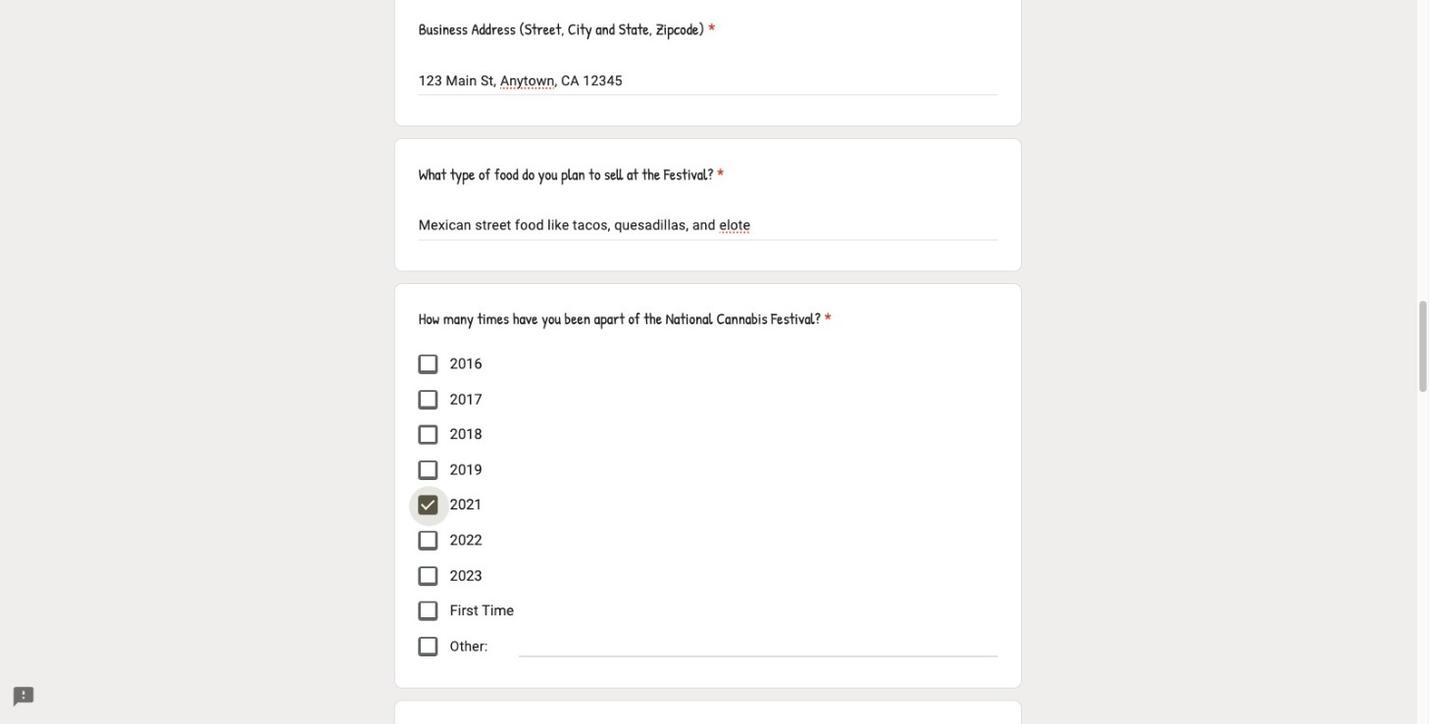 Task type: describe. For each thing, give the bounding box(es) containing it.
1 heading from the top
[[419, 18, 715, 42]]

Other response text field
[[519, 635, 998, 657]]

2017 checkbox
[[419, 390, 438, 410]]

your answer text field for required question element corresponding to 3rd heading from the bottom
[[419, 71, 998, 95]]

2019 image
[[421, 463, 435, 477]]

3 heading from the top
[[419, 308, 832, 332]]

2023 checkbox
[[419, 567, 438, 587]]

required question element for 2nd heading from the top of the page
[[713, 163, 724, 187]]

2018 checkbox
[[419, 426, 438, 445]]

2016 checkbox
[[419, 355, 438, 375]]

required question element for first heading from the bottom
[[821, 308, 832, 332]]

required question element for 3rd heading from the bottom
[[705, 18, 715, 42]]



Task type: locate. For each thing, give the bounding box(es) containing it.
1 your answer text field from the top
[[419, 71, 998, 95]]

2016 image
[[421, 357, 435, 371]]

2 heading from the top
[[419, 163, 724, 187]]

your answer text field for required question element related to 2nd heading from the top of the page
[[419, 216, 998, 240]]

2019 checkbox
[[419, 461, 438, 481]]

2 vertical spatial required question element
[[821, 308, 832, 332]]

First Time checkbox
[[419, 602, 438, 622]]

0 vertical spatial required question element
[[705, 18, 715, 42]]

2022 checkbox
[[419, 532, 438, 551]]

Your answer text field
[[419, 71, 998, 95], [419, 216, 998, 240]]

1 vertical spatial your answer text field
[[419, 216, 998, 240]]

report a problem to google image
[[12, 686, 35, 710]]

required question element
[[705, 18, 715, 42], [713, 163, 724, 187], [821, 308, 832, 332]]

2021 image
[[419, 496, 438, 516]]

0 vertical spatial your answer text field
[[419, 71, 998, 95]]

list
[[419, 347, 998, 665]]

2022 image
[[421, 534, 435, 548]]

1 vertical spatial required question element
[[713, 163, 724, 187]]

Other: checkbox
[[419, 638, 438, 657]]

0 vertical spatial heading
[[419, 18, 715, 42]]

heading
[[419, 18, 715, 42], [419, 163, 724, 187], [419, 308, 832, 332]]

2 vertical spatial heading
[[419, 308, 832, 332]]

2 your answer text field from the top
[[419, 216, 998, 240]]

2021 checkbox
[[419, 496, 438, 516]]

1 vertical spatial heading
[[419, 163, 724, 187]]



Task type: vqa. For each thing, say whether or not it's contained in the screenshot.
heading
yes



